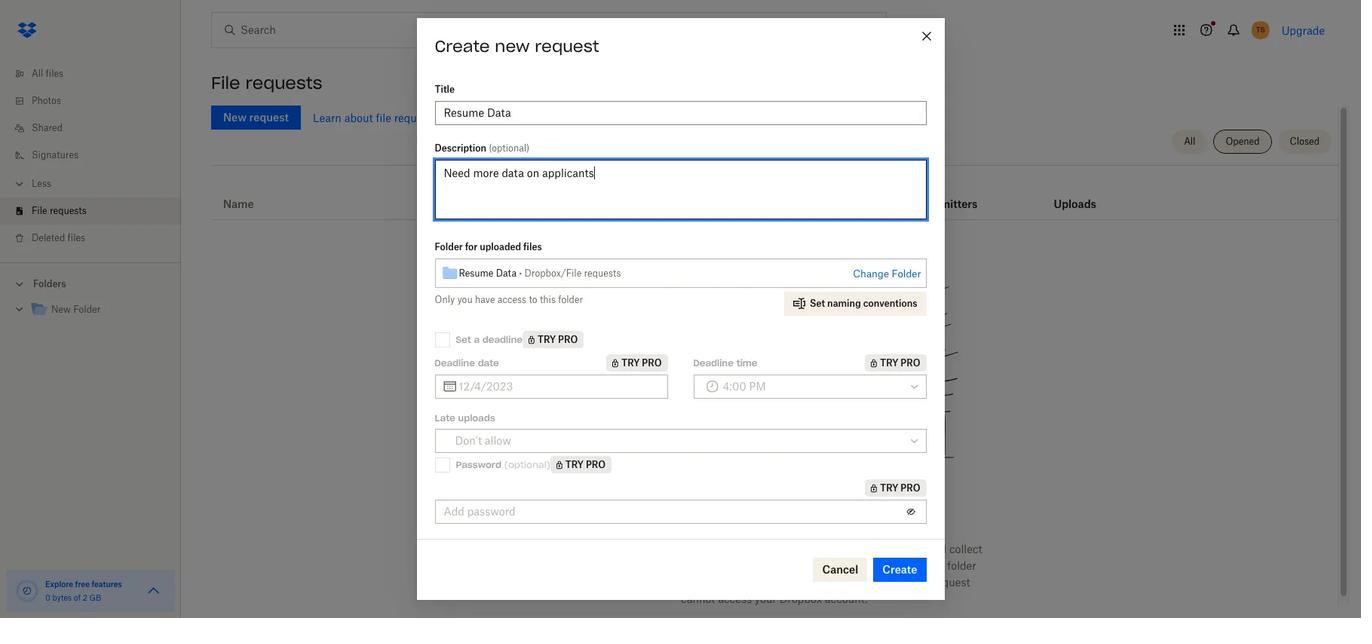 Task type: describe. For each thing, give the bounding box(es) containing it.
files for all files
[[46, 68, 63, 79]]

create new request dialog
[[417, 18, 945, 600]]

naming
[[828, 298, 861, 309]]

you inside request files from anyone, whether they have a dropbox account or not, and collect them in your dropbox. files will be automatically organized into a dropbox folder you choose. your privacy is important, so those who upload to your file request cannot access your dropbox account.
[[579, 576, 597, 589]]

something
[[682, 505, 774, 527]]

or
[[893, 543, 904, 556]]

set for set naming conventions
[[810, 298, 825, 309]]

and
[[928, 543, 947, 556]]

file inside request files from anyone, whether they have a dropbox account or not, and collect them in your dropbox. files will be automatically organized into a dropbox folder you choose. your privacy is important, so those who upload to your file request cannot access your dropbox account.
[[915, 576, 930, 589]]

to inside request files from anyone, whether they have a dropbox account or not, and collect them in your dropbox. files will be automatically organized into a dropbox folder you choose. your privacy is important, so those who upload to your file request cannot access your dropbox account.
[[877, 576, 887, 589]]

upload
[[840, 576, 874, 589]]

files inside create new request dialog
[[524, 241, 542, 253]]

dropbox image
[[12, 15, 42, 45]]

create new request
[[435, 36, 599, 57]]

late
[[435, 413, 456, 424]]

optional for description ( optional )
[[492, 143, 527, 154]]

new
[[495, 36, 530, 57]]

have inside create new request dialog
[[475, 294, 495, 306]]

to inside create new request dialog
[[529, 294, 538, 306]]

files
[[687, 560, 710, 573]]

account
[[851, 543, 891, 556]]

who
[[816, 576, 837, 589]]

set for set a deadline
[[456, 334, 471, 345]]

1 vertical spatial dropbox
[[902, 560, 945, 573]]

new
[[51, 304, 71, 315]]

Add any extra details about the request text field
[[435, 160, 927, 220]]

explore
[[45, 580, 73, 589]]

quota usage element
[[15, 579, 39, 604]]

2 horizontal spatial a
[[894, 560, 900, 573]]

this
[[540, 294, 556, 306]]

file requests list item
[[0, 198, 181, 225]]

only you have access to this folder
[[435, 294, 583, 306]]

closed button
[[1278, 130, 1332, 154]]

need
[[631, 505, 677, 527]]

password ( optional )
[[456, 459, 551, 470]]

anyone,
[[661, 543, 699, 556]]

request files from anyone, whether they have a dropbox account or not, and collect them in your dropbox. files will be automatically organized into a dropbox folder you choose. your privacy is important, so those who upload to your file request cannot access your dropbox account.
[[567, 543, 983, 606]]

change folder
[[853, 268, 921, 280]]

signatures
[[32, 149, 79, 161]]

free
[[75, 580, 90, 589]]

in
[[602, 560, 611, 573]]

bytes
[[52, 594, 72, 603]]

shared link
[[12, 115, 181, 142]]

opened button
[[1214, 130, 1272, 154]]

deadline date
[[435, 357, 499, 369]]

description ( optional )
[[435, 143, 530, 154]]

date
[[478, 357, 499, 369]]

deleted
[[32, 232, 65, 244]]

late uploads
[[435, 413, 495, 424]]

file requests link
[[12, 198, 181, 225]]

folder for change folder
[[892, 268, 921, 280]]

will
[[713, 560, 731, 573]]

folders button
[[0, 272, 181, 295]]

file requests inside list item
[[32, 205, 87, 217]]

folder inside create new request dialog
[[558, 294, 583, 306]]

about
[[345, 111, 373, 124]]

choose.
[[600, 576, 638, 589]]

change folder button
[[853, 265, 921, 283]]

conventions
[[864, 298, 918, 309]]

for
[[465, 241, 478, 253]]

not,
[[906, 543, 925, 556]]

of
[[74, 594, 81, 603]]

1 horizontal spatial your
[[755, 593, 777, 606]]

uploads
[[458, 413, 495, 424]]

2
[[83, 594, 87, 603]]

list containing all files
[[0, 51, 181, 263]]

( for password
[[505, 459, 508, 470]]

closed
[[1290, 136, 1320, 147]]

important,
[[716, 576, 768, 589]]

cancel
[[823, 564, 859, 576]]

learn about file requests
[[313, 111, 437, 124]]

dropbox.
[[639, 560, 684, 573]]

those
[[786, 576, 813, 589]]

new folder link
[[30, 300, 169, 321]]

requests inside list item
[[50, 205, 87, 217]]

deadline for deadline time
[[694, 357, 734, 369]]

2 vertical spatial dropbox
[[780, 593, 822, 606]]

cannot
[[681, 593, 715, 606]]

them
[[573, 560, 599, 573]]

signatures link
[[12, 142, 181, 169]]

) for password ( optional )
[[547, 459, 551, 470]]

password
[[456, 459, 502, 470]]

upgrade
[[1282, 24, 1325, 37]]

photos
[[32, 95, 61, 106]]

a inside dialog
[[474, 334, 480, 345]]

account.
[[825, 593, 868, 606]]

folder for uploaded files
[[435, 241, 542, 253]]

learn about file requests link
[[313, 111, 437, 124]]

request inside dialog
[[535, 36, 599, 57]]

upgrade link
[[1282, 24, 1325, 37]]

set a deadline
[[456, 334, 523, 345]]

you inside create new request dialog
[[457, 294, 473, 306]]

requests up learn
[[246, 72, 323, 94]]

organized
[[819, 560, 869, 573]]

uploaded
[[480, 241, 521, 253]]



Task type: vqa. For each thing, say whether or not it's contained in the screenshot.
the collaborative
no



Task type: locate. For each thing, give the bounding box(es) containing it.
optional for password ( optional )
[[508, 459, 547, 470]]

0 vertical spatial you
[[457, 294, 473, 306]]

to down the into
[[877, 576, 887, 589]]

folder left for
[[435, 241, 463, 253]]

access down data in the left of the page
[[498, 294, 527, 306]]

folder
[[558, 294, 583, 306], [948, 560, 977, 573]]

be
[[733, 560, 746, 573]]

0 vertical spatial create
[[435, 36, 490, 57]]

2 vertical spatial a
[[894, 560, 900, 573]]

1 vertical spatial a
[[797, 543, 802, 556]]

0 horizontal spatial deadline
[[435, 357, 475, 369]]

folder up conventions
[[892, 268, 921, 280]]

request inside request files from anyone, whether they have a dropbox account or not, and collect them in your dropbox. files will be automatically organized into a dropbox folder you choose. your privacy is important, so those who upload to your file request cannot access your dropbox account.
[[933, 576, 971, 589]]

0 vertical spatial folder
[[435, 241, 463, 253]]

files for deleted files
[[68, 232, 85, 244]]

opened
[[1226, 136, 1260, 147]]

1 horizontal spatial all
[[1185, 136, 1196, 147]]

shared
[[32, 122, 63, 134]]

1 horizontal spatial request
[[933, 576, 971, 589]]

all files
[[32, 68, 63, 79]]

file inside list item
[[32, 205, 47, 217]]

less image
[[12, 177, 27, 192]]

dropbox
[[805, 543, 848, 556], [902, 560, 945, 573], [780, 593, 822, 606]]

0 vertical spatial access
[[498, 294, 527, 306]]

file requests up deleted files
[[32, 205, 87, 217]]

your down the into
[[890, 576, 912, 589]]

1 horizontal spatial set
[[810, 298, 825, 309]]

0 horizontal spatial set
[[456, 334, 471, 345]]

2 horizontal spatial folder
[[892, 268, 921, 280]]

0 vertical spatial (
[[489, 143, 492, 154]]

name row
[[211, 171, 1338, 220]]

dropbox down not,
[[902, 560, 945, 573]]

explore free features 0 bytes of 2 gb
[[45, 580, 122, 603]]

1 vertical spatial (
[[505, 459, 508, 470]]

0 vertical spatial to
[[529, 294, 538, 306]]

1 vertical spatial access
[[718, 593, 752, 606]]

set left naming
[[810, 298, 825, 309]]

from up dropbox.
[[634, 543, 658, 556]]

resume
[[459, 267, 494, 279]]

deadline for deadline date
[[435, 357, 475, 369]]

so
[[771, 576, 783, 589]]

from up automatically
[[779, 505, 820, 527]]

automatically
[[749, 560, 816, 573]]

files up resume data • dropbox/file requests
[[524, 241, 542, 253]]

1 horizontal spatial file
[[915, 576, 930, 589]]

0 vertical spatial )
[[527, 143, 530, 154]]

0 vertical spatial folder
[[558, 294, 583, 306]]

access inside create new request dialog
[[498, 294, 527, 306]]

data
[[496, 267, 517, 279]]

0 vertical spatial your
[[614, 560, 636, 573]]

1 horizontal spatial folder
[[948, 560, 977, 573]]

(
[[489, 143, 492, 154], [505, 459, 508, 470]]

they
[[746, 543, 767, 556]]

to left the this
[[529, 294, 538, 306]]

) right "description"
[[527, 143, 530, 154]]

optional
[[492, 143, 527, 154], [508, 459, 547, 470]]

someone?
[[825, 505, 918, 527]]

0 horizontal spatial all
[[32, 68, 43, 79]]

all for all files
[[32, 68, 43, 79]]

1 horizontal spatial file
[[211, 72, 240, 94]]

folder right the this
[[558, 294, 583, 306]]

0 horizontal spatial you
[[457, 294, 473, 306]]

file down not,
[[915, 576, 930, 589]]

1 vertical spatial )
[[547, 459, 551, 470]]

deadline
[[435, 357, 475, 369], [694, 357, 734, 369]]

1 horizontal spatial file requests
[[211, 72, 323, 94]]

less
[[32, 178, 51, 189]]

0 horizontal spatial access
[[498, 294, 527, 306]]

time
[[737, 357, 758, 369]]

1 horizontal spatial from
[[779, 505, 820, 527]]

files up "in" at the left of page
[[611, 543, 631, 556]]

dropbox up organized
[[805, 543, 848, 556]]

name
[[223, 198, 254, 210]]

have down resume
[[475, 294, 495, 306]]

is
[[705, 576, 713, 589]]

set
[[810, 298, 825, 309], [456, 334, 471, 345]]

1 vertical spatial set
[[456, 334, 471, 345]]

0 horizontal spatial have
[[475, 294, 495, 306]]

1 horizontal spatial )
[[547, 459, 551, 470]]

files up the photos
[[46, 68, 63, 79]]

request
[[535, 36, 599, 57], [933, 576, 971, 589]]

folder inside request files from anyone, whether they have a dropbox account or not, and collect them in your dropbox. files will be automatically organized into a dropbox folder you choose. your privacy is important, so those who upload to your file request cannot access your dropbox account.
[[948, 560, 977, 573]]

1 horizontal spatial folder
[[435, 241, 463, 253]]

Add password password field
[[444, 504, 899, 521]]

privacy
[[666, 576, 702, 589]]

folder
[[435, 241, 463, 253], [892, 268, 921, 280], [73, 304, 100, 315]]

a up automatically
[[797, 543, 802, 556]]

deadline left date
[[435, 357, 475, 369]]

folder inside button
[[892, 268, 921, 280]]

0 vertical spatial optional
[[492, 143, 527, 154]]

) right 'password'
[[547, 459, 551, 470]]

have inside request files from anyone, whether they have a dropbox account or not, and collect them in your dropbox. files will be automatically organized into a dropbox folder you choose. your privacy is important, so those who upload to your file request cannot access your dropbox account.
[[770, 543, 794, 556]]

0 horizontal spatial folder
[[558, 294, 583, 306]]

1 horizontal spatial a
[[797, 543, 802, 556]]

0 horizontal spatial )
[[527, 143, 530, 154]]

1 vertical spatial all
[[1185, 136, 1196, 147]]

) for description ( optional )
[[527, 143, 530, 154]]

list
[[0, 51, 181, 263]]

0 horizontal spatial to
[[529, 294, 538, 306]]

0 horizontal spatial request
[[535, 36, 599, 57]]

0 horizontal spatial (
[[489, 143, 492, 154]]

2 vertical spatial your
[[755, 593, 777, 606]]

1 vertical spatial request
[[933, 576, 971, 589]]

a up deadline date
[[474, 334, 480, 345]]

( for description
[[489, 143, 492, 154]]

folder down collect
[[948, 560, 977, 573]]

deadline left time
[[694, 357, 734, 369]]

file requests up learn
[[211, 72, 323, 94]]

1 vertical spatial folder
[[948, 560, 977, 573]]

all inside button
[[1185, 136, 1196, 147]]

0 horizontal spatial file
[[376, 111, 391, 124]]

to
[[529, 294, 538, 306], [877, 576, 887, 589]]

folder for new folder
[[73, 304, 100, 315]]

your down so
[[755, 593, 777, 606]]

create up title
[[435, 36, 490, 57]]

0 vertical spatial a
[[474, 334, 480, 345]]

access down important,
[[718, 593, 752, 606]]

0 vertical spatial file
[[376, 111, 391, 124]]

files for request files from anyone, whether they have a dropbox account or not, and collect them in your dropbox. files will be automatically organized into a dropbox folder you choose. your privacy is important, so those who upload to your file request cannot access your dropbox account.
[[611, 543, 631, 556]]

you right only
[[457, 294, 473, 306]]

all for all
[[1185, 136, 1196, 147]]

0 vertical spatial have
[[475, 294, 495, 306]]

title
[[435, 84, 455, 95]]

0 horizontal spatial from
[[634, 543, 658, 556]]

requests
[[246, 72, 323, 94], [394, 111, 437, 124], [50, 205, 87, 217], [584, 267, 621, 279]]

1 horizontal spatial (
[[505, 459, 508, 470]]

files
[[46, 68, 63, 79], [68, 232, 85, 244], [524, 241, 542, 253], [611, 543, 631, 556]]

requests right dropbox/file
[[584, 267, 621, 279]]

0 horizontal spatial your
[[614, 560, 636, 573]]

have up automatically
[[770, 543, 794, 556]]

deleted files
[[32, 232, 85, 244]]

( right "description"
[[489, 143, 492, 154]]

whether
[[702, 543, 743, 556]]

1 vertical spatial file requests
[[32, 205, 87, 217]]

0 horizontal spatial file
[[32, 205, 47, 217]]

0 vertical spatial from
[[779, 505, 820, 527]]

1 vertical spatial file
[[915, 576, 930, 589]]

1 horizontal spatial deadline
[[694, 357, 734, 369]]

set inside button
[[810, 298, 825, 309]]

access
[[498, 294, 527, 306], [718, 593, 752, 606]]

1 vertical spatial create
[[883, 564, 918, 576]]

a
[[474, 334, 480, 345], [797, 543, 802, 556], [894, 560, 900, 573]]

1 horizontal spatial have
[[770, 543, 794, 556]]

1 horizontal spatial create
[[883, 564, 918, 576]]

)
[[527, 143, 530, 154], [547, 459, 551, 470]]

files right deleted
[[68, 232, 85, 244]]

0
[[45, 594, 50, 603]]

your
[[640, 576, 663, 589]]

all button
[[1172, 130, 1208, 154]]

( right 'password'
[[505, 459, 508, 470]]

features
[[92, 580, 122, 589]]

all left opened on the right top of page
[[1185, 136, 1196, 147]]

gb
[[89, 594, 101, 603]]

0 horizontal spatial a
[[474, 334, 480, 345]]

request right new
[[535, 36, 599, 57]]

1 horizontal spatial you
[[579, 576, 597, 589]]

request down and
[[933, 576, 971, 589]]

requests inside create new request dialog
[[584, 267, 621, 279]]

your
[[614, 560, 636, 573], [890, 576, 912, 589], [755, 593, 777, 606]]

create button
[[874, 558, 927, 582]]

deadline time
[[694, 357, 758, 369]]

1 vertical spatial have
[[770, 543, 794, 556]]

•
[[519, 267, 522, 279]]

all files link
[[12, 60, 181, 88]]

1 deadline from the left
[[435, 357, 475, 369]]

new folder
[[51, 304, 100, 315]]

dropbox down those
[[780, 593, 822, 606]]

pro
[[558, 334, 578, 346], [642, 358, 662, 369], [901, 358, 921, 369], [586, 459, 606, 471], [901, 483, 921, 494]]

pro trial element
[[523, 331, 584, 349], [607, 355, 668, 372], [865, 355, 927, 372], [551, 456, 612, 474], [865, 480, 927, 497]]

requests up deleted files
[[50, 205, 87, 217]]

all
[[32, 68, 43, 79], [1185, 136, 1196, 147]]

photos link
[[12, 88, 181, 115]]

2 horizontal spatial your
[[890, 576, 912, 589]]

1 vertical spatial you
[[579, 576, 597, 589]]

try pro
[[538, 334, 578, 346], [622, 358, 662, 369], [881, 358, 921, 369], [566, 459, 606, 471], [881, 483, 921, 494]]

1 vertical spatial from
[[634, 543, 658, 556]]

folder right new at left
[[73, 304, 100, 315]]

from for someone?
[[779, 505, 820, 527]]

0 horizontal spatial folder
[[73, 304, 100, 315]]

deleted files link
[[12, 225, 181, 252]]

create inside create 'button'
[[883, 564, 918, 576]]

request
[[567, 543, 608, 556]]

1 horizontal spatial access
[[718, 593, 752, 606]]

0 vertical spatial set
[[810, 298, 825, 309]]

optional right 'password'
[[508, 459, 547, 470]]

2 vertical spatial folder
[[73, 304, 100, 315]]

learn
[[313, 111, 342, 124]]

0 horizontal spatial file requests
[[32, 205, 87, 217]]

column header
[[706, 171, 908, 220], [516, 177, 607, 213], [920, 177, 980, 213], [1054, 177, 1115, 213], [1284, 180, 1338, 210]]

requests down title
[[394, 111, 437, 124]]

create for create
[[883, 564, 918, 576]]

0 vertical spatial request
[[535, 36, 599, 57]]

1 vertical spatial your
[[890, 576, 912, 589]]

optional right "description"
[[492, 143, 527, 154]]

change
[[853, 268, 890, 280]]

from inside request files from anyone, whether they have a dropbox account or not, and collect them in your dropbox. files will be automatically organized into a dropbox folder you choose. your privacy is important, so those who upload to your file request cannot access your dropbox account.
[[634, 543, 658, 556]]

file right about
[[376, 111, 391, 124]]

create for create new request
[[435, 36, 490, 57]]

files inside request files from anyone, whether they have a dropbox account or not, and collect them in your dropbox. files will be automatically organized into a dropbox folder you choose. your privacy is important, so those who upload to your file request cannot access your dropbox account.
[[611, 543, 631, 556]]

from for anyone,
[[634, 543, 658, 556]]

create down the or on the bottom of page
[[883, 564, 918, 576]]

your up the choose.
[[614, 560, 636, 573]]

all up the photos
[[32, 68, 43, 79]]

0 vertical spatial file
[[211, 72, 240, 94]]

resume data • dropbox/file requests
[[459, 267, 621, 279]]

need something from someone?
[[631, 505, 918, 527]]

Title text field
[[444, 105, 918, 121]]

1 vertical spatial optional
[[508, 459, 547, 470]]

have
[[475, 294, 495, 306], [770, 543, 794, 556]]

1 vertical spatial folder
[[892, 268, 921, 280]]

you down them
[[579, 576, 597, 589]]

2 deadline from the left
[[694, 357, 734, 369]]

access inside request files from anyone, whether they have a dropbox account or not, and collect them in your dropbox. files will be automatically organized into a dropbox folder you choose. your privacy is important, so those who upload to your file request cannot access your dropbox account.
[[718, 593, 752, 606]]

description
[[435, 143, 487, 154]]

folders
[[33, 278, 66, 290]]

cancel button
[[814, 558, 868, 582]]

0 vertical spatial all
[[32, 68, 43, 79]]

a right the into
[[894, 560, 900, 573]]

1 vertical spatial to
[[877, 576, 887, 589]]

0 vertical spatial file requests
[[211, 72, 323, 94]]

set naming conventions
[[810, 298, 918, 309]]

set up deadline date
[[456, 334, 471, 345]]

0 vertical spatial dropbox
[[805, 543, 848, 556]]

file
[[376, 111, 391, 124], [915, 576, 930, 589]]

only
[[435, 294, 455, 306]]

None text field
[[459, 379, 659, 395]]

set naming conventions button
[[785, 292, 927, 316]]

1 vertical spatial file
[[32, 205, 47, 217]]

1 horizontal spatial to
[[877, 576, 887, 589]]

file
[[211, 72, 240, 94], [32, 205, 47, 217]]

0 horizontal spatial create
[[435, 36, 490, 57]]



